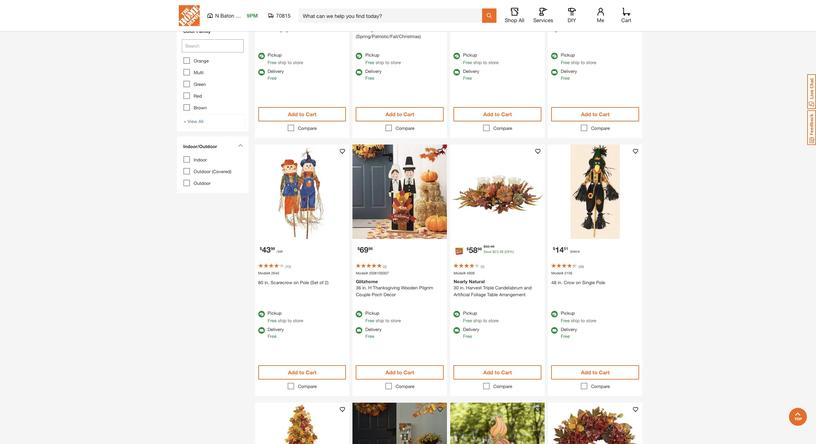 Task type: describe. For each thing, give the bounding box(es) containing it.
multi link
[[194, 70, 204, 75]]

+ view all for 1st + view all link
[[184, 3, 203, 9]]

( 10 )
[[285, 265, 291, 269]]

$ for 14
[[553, 246, 555, 251]]

0 horizontal spatial .
[[489, 244, 490, 249]]

me button
[[590, 8, 611, 23]]

80
[[258, 280, 263, 286]]

$ 14 51 /piece
[[553, 245, 580, 254]]

2)
[[325, 280, 329, 286]]

peony,
[[474, 20, 488, 25]]

2020300005
[[369, 6, 389, 10]]

indoor/outdoor
[[183, 144, 217, 149]]

model# for model# 2640
[[258, 271, 270, 275]]

available for pickup image for 24 in. artificial maple wreath with clear lights
[[551, 53, 558, 59]]

family
[[196, 28, 211, 34]]

2 vertical spatial all
[[198, 118, 203, 124]]

glitzhome for 36
[[356, 279, 378, 285]]

model# for model# 4657
[[454, 6, 466, 10]]

feedback link image
[[807, 110, 816, 145]]

in. inside national tree company 24 in. artificial maple wreath with clear lights
[[558, 20, 562, 25]]

caret icon image
[[238, 144, 243, 147]]

h for 60
[[368, 20, 372, 25]]

lights
[[551, 27, 564, 32]]

$ for 43
[[260, 246, 262, 251]]

maple
[[581, 20, 594, 25]]

yard
[[330, 20, 340, 25]]

green link
[[194, 81, 206, 87]]

artificial inside nearly natural 30 in. harvest triple candelabrum and artificial foliage table arrangement
[[454, 292, 470, 298]]

2006100007
[[369, 271, 389, 275]]

scarecrow
[[271, 280, 292, 286]]

model# 2640
[[258, 271, 279, 275]]

2156
[[564, 271, 572, 275]]

baton
[[220, 12, 234, 19]]

2640
[[271, 271, 279, 275]]

natural for fall
[[469, 14, 485, 19]]

30 in. harvest triple candelabrum and artificial foliage table arrangement image
[[450, 145, 545, 239]]

$ for 58
[[467, 247, 469, 252]]

multi
[[194, 70, 204, 75]]

80 in. scarecrow on pole (set of 2) image
[[255, 145, 349, 239]]

%)
[[509, 250, 514, 254]]

tree
[[571, 14, 580, 19]]

) for 69
[[386, 265, 387, 269]]

Search text field
[[182, 39, 244, 52]]

( 2 )
[[383, 265, 387, 269]]

wreathes
[[383, 27, 402, 32]]

available shipping image for model# 2640
[[258, 328, 265, 334]]

39 in. autumn maple artificial tree image
[[255, 403, 349, 444]]

70815 button
[[268, 12, 291, 19]]

4
[[356, 27, 358, 32]]

1 pole from the left
[[300, 280, 309, 286]]

model# 2156
[[551, 271, 572, 275]]

glitzhome for 30
[[258, 14, 280, 19]]

( for 69
[[383, 265, 384, 269]]

pickup down (spring/patriotic/fall/christmas)
[[365, 52, 379, 58]]

view for 2nd + view all link
[[188, 118, 197, 124]]

2 + view all link from the top
[[180, 114, 245, 128]]

decor inside glitzhome 36 in. h thanksgiving wooden pilgrim couple poch decor
[[384, 292, 396, 298]]

hydrangea
[[489, 20, 512, 25]]

orange
[[194, 58, 209, 63]]

in. inside glitzhome 30 in. h thanksgiving metal turkey yard stake/hanging wall decor
[[265, 20, 269, 25]]

pumpkin
[[522, 20, 540, 25]]

43
[[262, 245, 271, 254]]

model# 2020300005
[[356, 6, 389, 10]]

thanksgiving for wall
[[275, 20, 302, 25]]

services
[[533, 17, 553, 23]]

98 for 69
[[368, 246, 373, 251]]

metal
[[303, 20, 315, 25]]

80 in. scarecrow on pole (set of 2) link
[[258, 279, 346, 286]]

2
[[384, 265, 386, 269]]

couple
[[356, 292, 370, 298]]

indoor link
[[194, 157, 207, 162]]

$ for 69
[[358, 246, 360, 251]]

indoor
[[194, 157, 207, 162]]

30 inside glitzhome 30 in. h thanksgiving metal turkey yard stake/hanging wall decor
[[258, 20, 263, 25]]

model# 4657
[[454, 6, 475, 10]]

sign
[[424, 20, 434, 25]]

pickup down lights
[[561, 52, 575, 58]]

view for 1st + view all link
[[188, 3, 197, 9]]

model# for model# 4909
[[454, 271, 466, 275]]

in. right 80 at the bottom of the page
[[265, 280, 269, 286]]

decor inside glitzhome 30 in. h thanksgiving metal turkey yard stake/hanging wall decor
[[299, 27, 312, 32]]

of
[[320, 280, 324, 286]]

1 horizontal spatial 48
[[551, 280, 556, 286]]

all inside button
[[519, 17, 524, 23]]

brown
[[194, 105, 207, 110]]

live chat image
[[807, 74, 816, 109]]

color family
[[183, 28, 211, 34]]

36 for (
[[579, 265, 583, 269]]

candelabrum
[[495, 285, 523, 291]]

1 horizontal spatial .
[[498, 250, 499, 254]]

pickup down the "scarecrow"
[[268, 311, 282, 316]]

available for pickup image for 69
[[356, 311, 362, 318]]

36 in. h thanksgiving wooden pilgrim couple poch decor image
[[353, 145, 447, 239]]

color
[[183, 28, 195, 34]]

shop
[[505, 17, 517, 23]]

diy button
[[561, 8, 582, 23]]

23
[[494, 250, 498, 254]]

foliage
[[471, 292, 486, 298]]

69
[[360, 245, 368, 254]]

48 inside $ 82 . 46 save $ 23 . 48 ( 28 %)
[[499, 250, 503, 254]]

98 for 43
[[271, 246, 275, 251]]

( 5 )
[[481, 265, 484, 269]]

(set
[[310, 280, 318, 286]]

hc7-
[[564, 6, 573, 10]]

h for 30
[[271, 20, 274, 25]]

natural for harvest
[[469, 279, 485, 285]]

pilgrim
[[419, 285, 433, 291]]

( inside $ 82 . 46 save $ 23 . 48 ( 28 %)
[[504, 250, 505, 254]]

+ for 2nd + view all link
[[184, 118, 186, 124]]

arrangement
[[499, 292, 525, 298]]

model# 2006100007
[[356, 271, 389, 275]]

wooden inside glitzhome 60 in. h wooden welcome porch sign with 4 changable wreathes (spring/patriotic/fall/christmas)
[[373, 20, 390, 25]]

with for sign
[[435, 20, 443, 25]]

60
[[356, 20, 361, 25]]

shop all button
[[504, 8, 525, 23]]

me
[[597, 17, 604, 23]]

color family link
[[180, 24, 245, 39]]

with for wreath
[[611, 20, 619, 25]]

model# 4909
[[454, 271, 475, 275]]

national tree company 24 in. artificial maple wreath with clear lights
[[551, 14, 631, 32]]

outdoor (covered)
[[194, 169, 231, 174]]

thanksgiving for decor
[[373, 285, 400, 291]]

outdoor for outdoor
[[194, 180, 211, 186]]

company
[[581, 14, 602, 19]]

red link
[[194, 93, 202, 99]]

in. inside glitzhome 36 in. h thanksgiving wooden pilgrim couple poch decor
[[362, 285, 367, 291]]

51
[[564, 246, 568, 251]]



Task type: locate. For each thing, give the bounding box(es) containing it.
( for /set
[[285, 265, 286, 269]]

available for pickup image for /piece
[[551, 311, 558, 318]]

104-
[[573, 6, 580, 10]]

0 vertical spatial decor
[[299, 27, 312, 32]]

98 for 58
[[478, 247, 482, 252]]

1 vertical spatial wooden
[[401, 285, 418, 291]]

all down brown link
[[198, 118, 203, 124]]

artificial inside nearly natural 24 in. fall peony, hydrangea and pumpkin artificial wreath
[[454, 27, 470, 32]]

and for hydrangea
[[513, 20, 521, 25]]

thanksgiving inside glitzhome 36 in. h thanksgiving wooden pilgrim couple poch decor
[[373, 285, 400, 291]]

(spring/patriotic/fall/christmas)
[[356, 34, 421, 39]]

to
[[288, 60, 292, 65], [385, 60, 389, 65], [483, 60, 487, 65], [581, 60, 585, 65], [299, 111, 304, 117], [397, 111, 402, 117], [495, 111, 500, 117], [592, 111, 597, 117], [288, 318, 292, 324], [385, 318, 389, 324], [483, 318, 487, 324], [581, 318, 585, 324], [299, 370, 304, 376], [397, 370, 402, 376], [495, 370, 500, 376], [592, 370, 597, 376]]

46
[[490, 244, 494, 249]]

glitzhome inside glitzhome 60 in. h wooden welcome porch sign with 4 changable wreathes (spring/patriotic/fall/christmas)
[[356, 14, 378, 19]]

0 horizontal spatial on
[[294, 280, 299, 286]]

add to cart button
[[258, 107, 346, 121], [356, 107, 444, 121], [454, 107, 542, 121], [551, 107, 639, 121], [258, 366, 346, 380], [356, 366, 444, 380], [454, 366, 542, 380], [551, 366, 639, 380]]

4 ) from the left
[[583, 265, 584, 269]]

and left pumpkin
[[513, 20, 521, 25]]

$ inside $ 58 98
[[467, 247, 469, 252]]

in. left fall
[[460, 20, 465, 25]]

24 inside nearly natural 24 in. fall peony, hydrangea and pumpkin artificial wreath
[[454, 20, 459, 25]]

h inside glitzhome 30 in. h thanksgiving metal turkey yard stake/hanging wall decor
[[271, 20, 274, 25]]

1 horizontal spatial pole
[[596, 280, 605, 286]]

( for /piece
[[578, 265, 579, 269]]

1 horizontal spatial decor
[[384, 292, 396, 298]]

( up 2006100007
[[383, 265, 384, 269]]

glitzhome 36 in. h thanksgiving wooden pilgrim couple poch decor
[[356, 279, 433, 298]]

+ up indoor/outdoor at top left
[[184, 118, 186, 124]]

model# for model# 2006100007
[[356, 271, 368, 275]]

national
[[551, 14, 569, 19]]

4657
[[467, 6, 475, 10]]

h up couple
[[368, 285, 372, 291]]

available shipping image
[[356, 69, 362, 76], [454, 69, 460, 76], [356, 328, 362, 334]]

98 up 'model# 2006100007'
[[368, 246, 373, 251]]

4909
[[467, 271, 475, 275]]

24w
[[580, 6, 588, 10]]

h up changable
[[368, 20, 372, 25]]

. left "28"
[[498, 250, 499, 254]]

model# left 2156
[[551, 271, 563, 275]]

48 right 23
[[499, 250, 503, 254]]

24 in. fall hydrangea, lotus and berries artificial wreath image
[[548, 403, 643, 444]]

) for /piece
[[583, 265, 584, 269]]

$ left save
[[467, 247, 469, 252]]

1 horizontal spatial 24
[[551, 20, 556, 25]]

( up the "scarecrow"
[[285, 265, 286, 269]]

model# for model# 2020300005
[[356, 6, 368, 10]]

) for /set
[[290, 265, 291, 269]]

pickup down fall
[[463, 52, 477, 58]]

0 vertical spatial 48
[[499, 250, 503, 254]]

available shipping image for model# 2156
[[551, 328, 558, 334]]

nearly natural 30 in. harvest triple candelabrum and artificial foliage table arrangement
[[454, 279, 532, 298]]

+ view all down brown
[[184, 118, 203, 124]]

1 vertical spatial nearly
[[454, 279, 468, 285]]

and up the arrangement
[[524, 285, 532, 291]]

1 with from the left
[[435, 20, 443, 25]]

1 vertical spatial and
[[524, 285, 532, 291]]

0 horizontal spatial 36
[[356, 285, 361, 291]]

model# left 2006100007
[[356, 271, 368, 275]]

1 horizontal spatial 36
[[579, 265, 583, 269]]

in. down national
[[558, 20, 562, 25]]

) up 80 in. scarecrow on pole (set of 2)
[[290, 265, 291, 269]]

glitzhome
[[258, 14, 280, 19], [356, 14, 378, 19], [356, 279, 378, 285]]

58
[[469, 246, 478, 255]]

1 + view all from the top
[[184, 3, 203, 9]]

shop all
[[505, 17, 524, 23]]

+ up color
[[184, 3, 186, 9]]

view down brown
[[188, 118, 197, 124]]

1 + from the top
[[184, 3, 186, 9]]

and inside nearly natural 24 in. fall peony, hydrangea and pumpkin artificial wreath
[[513, 20, 521, 25]]

36 inside glitzhome 36 in. h thanksgiving wooden pilgrim couple poch decor
[[356, 285, 361, 291]]

1 horizontal spatial wreath
[[595, 20, 610, 25]]

on right the "scarecrow"
[[294, 280, 299, 286]]

10
[[286, 265, 290, 269]]

1 ) from the left
[[290, 265, 291, 269]]

$ left 51
[[553, 246, 555, 251]]

1 vertical spatial 30
[[454, 285, 459, 291]]

( down /piece
[[578, 265, 579, 269]]

nearly for 24
[[454, 14, 468, 19]]

natural inside nearly natural 24 in. fall peony, hydrangea and pumpkin artificial wreath
[[469, 14, 485, 19]]

wall
[[290, 27, 298, 32]]

glitzhome inside glitzhome 36 in. h thanksgiving wooden pilgrim couple poch decor
[[356, 279, 378, 285]]

wreath down the peony,
[[471, 27, 486, 32]]

0 horizontal spatial decor
[[299, 27, 312, 32]]

nearly for 30
[[454, 279, 468, 285]]

natural up the peony,
[[469, 14, 485, 19]]

available for pickup image for 24 in. fall peony, hydrangea and pumpkin artificial wreath
[[454, 53, 460, 59]]

24 inside national tree company 24 in. artificial maple wreath with clear lights
[[551, 20, 556, 25]]

wooden inside glitzhome 36 in. h thanksgiving wooden pilgrim couple poch decor
[[401, 285, 418, 291]]

h
[[271, 20, 274, 25], [368, 20, 372, 25], [368, 285, 372, 291]]

wreath inside national tree company 24 in. artificial maple wreath with clear lights
[[595, 20, 610, 25]]

pole right single
[[596, 280, 605, 286]]

36 up couple
[[356, 285, 361, 291]]

model# left 4909
[[454, 271, 466, 275]]

orange link
[[194, 58, 209, 63]]

1 horizontal spatial on
[[576, 280, 581, 286]]

$ 82 . 46 save $ 23 . 48 ( 28 %)
[[483, 244, 514, 254]]

0 vertical spatial view
[[188, 3, 197, 9]]

cart link
[[619, 8, 633, 23]]

decor down 'metal'
[[299, 27, 312, 32]]

$ up 'model# 2006100007'
[[358, 246, 360, 251]]

0 vertical spatial nearly
[[454, 14, 468, 19]]

( 36 )
[[578, 265, 584, 269]]

14
[[555, 245, 564, 254]]

nearly inside nearly natural 24 in. fall peony, hydrangea and pumpkin artificial wreath
[[454, 14, 468, 19]]

1 natural from the top
[[469, 14, 485, 19]]

+ view all link down brown link
[[180, 114, 245, 128]]

0 vertical spatial thanksgiving
[[275, 20, 302, 25]]

5
[[482, 265, 484, 269]]

24 left fall
[[454, 20, 459, 25]]

0 vertical spatial 30
[[258, 20, 263, 25]]

with inside national tree company 24 in. artificial maple wreath with clear lights
[[611, 20, 619, 25]]

2 horizontal spatial 98
[[478, 247, 482, 252]]

2 + view all from the top
[[184, 118, 203, 124]]

h for 36
[[368, 285, 372, 291]]

wooden
[[373, 20, 390, 25], [401, 285, 418, 291]]

( left %)
[[504, 250, 505, 254]]

98 inside the $ 69 98
[[368, 246, 373, 251]]

) down save
[[484, 265, 484, 269]]

$ inside the $ 69 98
[[358, 246, 360, 251]]

0 horizontal spatial 98
[[271, 246, 275, 251]]

48 down model# 2156
[[551, 280, 556, 286]]

the home depot logo image
[[179, 5, 200, 26]]

0 vertical spatial artificial
[[564, 20, 580, 25]]

available for pickup image
[[258, 53, 265, 59], [356, 53, 362, 59], [258, 311, 265, 318], [356, 311, 362, 318], [551, 311, 558, 318]]

1 vertical spatial natural
[[469, 279, 485, 285]]

h up stake/hanging
[[271, 20, 274, 25]]

changable
[[360, 27, 382, 32]]

pickup down crow
[[561, 311, 575, 316]]

available shipping image for 60 in. h wooden welcome porch sign with 4 changable wreathes (spring/patriotic/fall/christmas)
[[356, 69, 362, 76]]

0 vertical spatial wreath
[[595, 20, 610, 25]]

2 ) from the left
[[386, 265, 387, 269]]

with left clear
[[611, 20, 619, 25]]

artificial
[[564, 20, 580, 25], [454, 27, 470, 32], [454, 292, 470, 298]]

glitzhome 60 in. h wooden welcome porch sign with 4 changable wreathes (spring/patriotic/fall/christmas)
[[356, 14, 443, 39]]

in.
[[265, 20, 269, 25], [362, 20, 367, 25], [460, 20, 465, 25], [558, 20, 562, 25], [265, 280, 269, 286], [558, 280, 562, 286], [362, 285, 367, 291], [460, 285, 465, 291]]

1 vertical spatial artificial
[[454, 27, 470, 32]]

model# for model# 2156
[[551, 271, 563, 275]]

available for pickup image for /set
[[258, 311, 265, 318]]

model# left 4657
[[454, 6, 466, 10]]

36 for glitzhome
[[356, 285, 361, 291]]

n baton rouge
[[215, 12, 251, 19]]

24
[[454, 20, 459, 25], [551, 20, 556, 25]]

with inside glitzhome 60 in. h wooden welcome porch sign with 4 changable wreathes (spring/patriotic/fall/christmas)
[[435, 20, 443, 25]]

0 vertical spatial wooden
[[373, 20, 390, 25]]

0 horizontal spatial thanksgiving
[[275, 20, 302, 25]]

glitzhome inside glitzhome 30 in. h thanksgiving metal turkey yard stake/hanging wall decor
[[258, 14, 280, 19]]

thanksgiving inside glitzhome 30 in. h thanksgiving metal turkey yard stake/hanging wall decor
[[275, 20, 302, 25]]

2 vertical spatial artificial
[[454, 292, 470, 298]]

. up save
[[489, 244, 490, 249]]

brown link
[[194, 105, 207, 110]]

30 up stake/hanging
[[258, 20, 263, 25]]

$ inside $ 43 98 /set
[[260, 246, 262, 251]]

available for pickup image
[[454, 53, 460, 59], [551, 53, 558, 59], [454, 311, 460, 318]]

$ left /set
[[260, 246, 262, 251]]

1 horizontal spatial with
[[611, 20, 619, 25]]

$ up save
[[483, 244, 485, 249]]

1 vertical spatial +
[[184, 118, 186, 124]]

red
[[194, 93, 202, 99]]

nearly inside nearly natural 30 in. harvest triple candelabrum and artificial foliage table arrangement
[[454, 279, 468, 285]]

) up single
[[583, 265, 584, 269]]

with right sign
[[435, 20, 443, 25]]

0 horizontal spatial 30
[[258, 20, 263, 25]]

$ for 82
[[483, 244, 485, 249]]

triple
[[483, 285, 494, 291]]

+ view all
[[184, 3, 203, 9], [184, 118, 203, 124]]

model# up national
[[551, 6, 563, 10]]

artificial down fall
[[454, 27, 470, 32]]

1 nearly from the top
[[454, 14, 468, 19]]

2 natural from the top
[[469, 279, 485, 285]]

outdoor up outdoor link
[[194, 169, 211, 174]]

available shipping image
[[258, 69, 265, 76], [551, 69, 558, 76], [258, 328, 265, 334], [454, 328, 460, 334], [551, 328, 558, 334]]

(
[[504, 250, 505, 254], [285, 265, 286, 269], [383, 265, 384, 269], [481, 265, 482, 269], [578, 265, 579, 269]]

( down $ 58 98
[[481, 265, 482, 269]]

in. right 60
[[362, 20, 367, 25]]

$ down 46
[[492, 250, 494, 254]]

0 vertical spatial .
[[489, 244, 490, 249]]

0 vertical spatial natural
[[469, 14, 485, 19]]

36 up 48 in. crow on single pole
[[579, 265, 583, 269]]

3 ) from the left
[[484, 265, 484, 269]]

pickup down foliage
[[463, 311, 477, 316]]

0 vertical spatial 36
[[579, 265, 583, 269]]

delivery
[[268, 68, 284, 74], [365, 68, 382, 74], [463, 68, 479, 74], [561, 68, 577, 74], [268, 327, 284, 332], [365, 327, 382, 332], [463, 327, 479, 332], [561, 327, 577, 332]]

model# hc7-104-24w
[[551, 6, 588, 10]]

store
[[293, 60, 303, 65], [391, 60, 401, 65], [488, 60, 499, 65], [586, 60, 596, 65], [293, 318, 303, 324], [391, 318, 401, 324], [488, 318, 499, 324], [586, 318, 596, 324]]

in. left harvest
[[460, 285, 465, 291]]

98 left /set
[[271, 246, 275, 251]]

wreath down 'company'
[[595, 20, 610, 25]]

1 vertical spatial wreath
[[471, 27, 486, 32]]

in. inside nearly natural 24 in. fall peony, hydrangea and pumpkin artificial wreath
[[460, 20, 465, 25]]

0 vertical spatial + view all
[[184, 3, 203, 9]]

outdoor down outdoor (covered) link
[[194, 180, 211, 186]]

24 up lights
[[551, 20, 556, 25]]

1 vertical spatial 36
[[356, 285, 361, 291]]

42 in. h fall lighted maple leaves wooden porch sign image
[[353, 403, 447, 444]]

1 on from the left
[[294, 280, 299, 286]]

1 horizontal spatial and
[[524, 285, 532, 291]]

model# up 80 at the bottom of the page
[[258, 271, 270, 275]]

and inside nearly natural 30 in. harvest triple candelabrum and artificial foliage table arrangement
[[524, 285, 532, 291]]

2 with from the left
[[611, 20, 619, 25]]

stake/hanging
[[258, 27, 288, 32]]

compare
[[298, 125, 317, 131], [396, 125, 414, 131], [493, 125, 512, 131], [591, 125, 610, 131], [298, 384, 317, 389], [396, 384, 414, 389], [493, 384, 512, 389], [591, 384, 610, 389]]

indoor/outdoor link
[[180, 140, 245, 155]]

30 down model# 4909
[[454, 285, 459, 291]]

+
[[184, 3, 186, 9], [184, 118, 186, 124]]

30 inside nearly natural 30 in. harvest triple candelabrum and artificial foliage table arrangement
[[454, 285, 459, 291]]

glitzhome up stake/hanging
[[258, 14, 280, 19]]

2 view from the top
[[188, 118, 197, 124]]

1 vertical spatial + view all
[[184, 118, 203, 124]]

in. up couple
[[362, 285, 367, 291]]

0 horizontal spatial with
[[435, 20, 443, 25]]

pole left "(set"
[[300, 280, 309, 286]]

48 in. crow on single pole
[[551, 280, 605, 286]]

in. left crow
[[558, 280, 562, 286]]

porch
[[411, 20, 423, 25]]

natural inside nearly natural 30 in. harvest triple candelabrum and artificial foliage table arrangement
[[469, 279, 485, 285]]

and for candelabrum
[[524, 285, 532, 291]]

1 horizontal spatial 30
[[454, 285, 459, 291]]

clear
[[621, 20, 631, 25]]

What can we help you find today? search field
[[303, 9, 482, 22]]

0 horizontal spatial and
[[513, 20, 521, 25]]

70815
[[276, 12, 291, 19]]

+ for 1st + view all link
[[184, 3, 186, 9]]

rouge
[[236, 12, 251, 19]]

1 vertical spatial thanksgiving
[[373, 285, 400, 291]]

pole
[[300, 280, 309, 286], [596, 280, 605, 286]]

nearly down model# 4657
[[454, 14, 468, 19]]

wreath inside nearly natural 24 in. fall peony, hydrangea and pumpkin artificial wreath
[[471, 27, 486, 32]]

1 vertical spatial 48
[[551, 280, 556, 286]]

+ view all link up the color family link
[[180, 0, 245, 13]]

98 inside $ 58 98
[[478, 247, 482, 252]]

available shipping image for 24 in. fall peony, hydrangea and pumpkin artificial wreath
[[454, 69, 460, 76]]

decor right poch
[[384, 292, 396, 298]]

48 in. crow on single pole image
[[548, 145, 643, 239]]

1 view from the top
[[188, 3, 197, 9]]

1 24 from the left
[[454, 20, 459, 25]]

glitzhome down model# 2020300005 at the top left of page
[[356, 14, 378, 19]]

on right crow
[[576, 280, 581, 286]]

+ view all for 2nd + view all link
[[184, 118, 203, 124]]

1 + view all link from the top
[[180, 0, 245, 13]]

artificial down tree
[[564, 20, 580, 25]]

artificial down harvest
[[454, 292, 470, 298]]

1 vertical spatial all
[[519, 17, 524, 23]]

all up family
[[198, 3, 203, 9]]

$ 43 98 /set
[[260, 245, 283, 254]]

0 horizontal spatial pole
[[300, 280, 309, 286]]

1 vertical spatial .
[[498, 250, 499, 254]]

in. up stake/hanging
[[265, 20, 269, 25]]

available shipping image for model# 4909
[[454, 328, 460, 334]]

1 horizontal spatial 98
[[368, 246, 373, 251]]

2 outdoor from the top
[[194, 180, 211, 186]]

natural up harvest
[[469, 279, 485, 285]]

1 horizontal spatial thanksgiving
[[373, 285, 400, 291]]

model# for model# hc7-104-24w
[[551, 6, 563, 10]]

in. inside nearly natural 30 in. harvest triple candelabrum and artificial foliage table arrangement
[[460, 285, 465, 291]]

glitzhome down 'model# 2006100007'
[[356, 279, 378, 285]]

pickup down stake/hanging
[[268, 52, 282, 58]]

2 nearly from the top
[[454, 279, 468, 285]]

0 horizontal spatial wreath
[[471, 27, 486, 32]]

0 vertical spatial all
[[198, 3, 203, 9]]

and
[[513, 20, 521, 25], [524, 285, 532, 291]]

thanksgiving up wall
[[275, 20, 302, 25]]

0 horizontal spatial wooden
[[373, 20, 390, 25]]

nearly down model# 4909
[[454, 279, 468, 285]]

thanksgiving
[[275, 20, 302, 25], [373, 285, 400, 291]]

2 on from the left
[[576, 280, 581, 286]]

green
[[194, 81, 206, 87]]

thanksgiving up poch
[[373, 285, 400, 291]]

on for 14
[[576, 280, 581, 286]]

$ 58 98
[[467, 246, 482, 255]]

glitzhome for 60
[[356, 14, 378, 19]]

single
[[582, 280, 595, 286]]

pickup down poch
[[365, 311, 379, 316]]

turkey
[[316, 20, 329, 25]]

0 horizontal spatial 48
[[499, 250, 503, 254]]

2 + from the top
[[184, 118, 186, 124]]

82
[[485, 244, 489, 249]]

0 vertical spatial +
[[184, 3, 186, 9]]

h inside glitzhome 60 in. h wooden welcome porch sign with 4 changable wreathes (spring/patriotic/fall/christmas)
[[368, 20, 372, 25]]

add to cart
[[288, 111, 316, 117], [386, 111, 414, 117], [483, 111, 512, 117], [581, 111, 610, 117], [288, 370, 316, 376], [386, 370, 414, 376], [483, 370, 512, 376], [581, 370, 610, 376]]

1 horizontal spatial wooden
[[401, 285, 418, 291]]

outdoor (covered) link
[[194, 169, 231, 174]]

1 vertical spatial + view all link
[[180, 114, 245, 128]]

42 in. h 3-in-1 metal pumpkin yard stake or hanging decor (kd, 2-function) image
[[450, 403, 545, 444]]

+ view all up color family
[[184, 3, 203, 9]]

outdoor for outdoor (covered)
[[194, 169, 211, 174]]

0 vertical spatial and
[[513, 20, 521, 25]]

1 vertical spatial outdoor
[[194, 180, 211, 186]]

in. inside glitzhome 60 in. h wooden welcome porch sign with 4 changable wreathes (spring/patriotic/fall/christmas)
[[362, 20, 367, 25]]

0 horizontal spatial 24
[[454, 20, 459, 25]]

) up 2006100007
[[386, 265, 387, 269]]

1 vertical spatial view
[[188, 118, 197, 124]]

pickup
[[268, 52, 282, 58], [365, 52, 379, 58], [463, 52, 477, 58], [561, 52, 575, 58], [268, 311, 282, 316], [365, 311, 379, 316], [463, 311, 477, 316], [561, 311, 575, 316]]

2 pole from the left
[[596, 280, 605, 286]]

view up color
[[188, 3, 197, 9]]

28
[[505, 250, 509, 254]]

48 in. crow on single pole link
[[551, 279, 639, 286]]

wooden left pilgrim
[[401, 285, 418, 291]]

cart
[[621, 17, 631, 23], [306, 111, 316, 117], [403, 111, 414, 117], [501, 111, 512, 117], [599, 111, 610, 117], [306, 370, 316, 376], [403, 370, 414, 376], [501, 370, 512, 376], [599, 370, 610, 376]]

80 in. scarecrow on pole (set of 2)
[[258, 280, 329, 286]]

h inside glitzhome 36 in. h thanksgiving wooden pilgrim couple poch decor
[[368, 285, 372, 291]]

$ inside $ 14 51 /piece
[[553, 246, 555, 251]]

wooden up changable
[[373, 20, 390, 25]]

save
[[483, 250, 491, 254]]

2 24 from the left
[[551, 20, 556, 25]]

1 vertical spatial decor
[[384, 292, 396, 298]]

98 left save
[[478, 247, 482, 252]]

all right shop
[[519, 17, 524, 23]]

nearly
[[454, 14, 468, 19], [454, 279, 468, 285]]

0 vertical spatial outdoor
[[194, 169, 211, 174]]

diy
[[568, 17, 576, 23]]

36
[[579, 265, 583, 269], [356, 285, 361, 291]]

model# up 60
[[356, 6, 368, 10]]

on for 43
[[294, 280, 299, 286]]

1 outdoor from the top
[[194, 169, 211, 174]]

98 inside $ 43 98 /set
[[271, 246, 275, 251]]

/piece
[[570, 249, 580, 253]]

0 vertical spatial + view all link
[[180, 0, 245, 13]]

outdoor link
[[194, 180, 211, 186]]

delivery free
[[268, 68, 284, 81], [365, 68, 382, 81], [463, 68, 479, 81], [561, 68, 577, 81], [268, 327, 284, 339], [365, 327, 382, 339], [463, 327, 479, 339], [561, 327, 577, 339]]

artificial inside national tree company 24 in. artificial maple wreath with clear lights
[[564, 20, 580, 25]]



Task type: vqa. For each thing, say whether or not it's contained in the screenshot.
the Multi
yes



